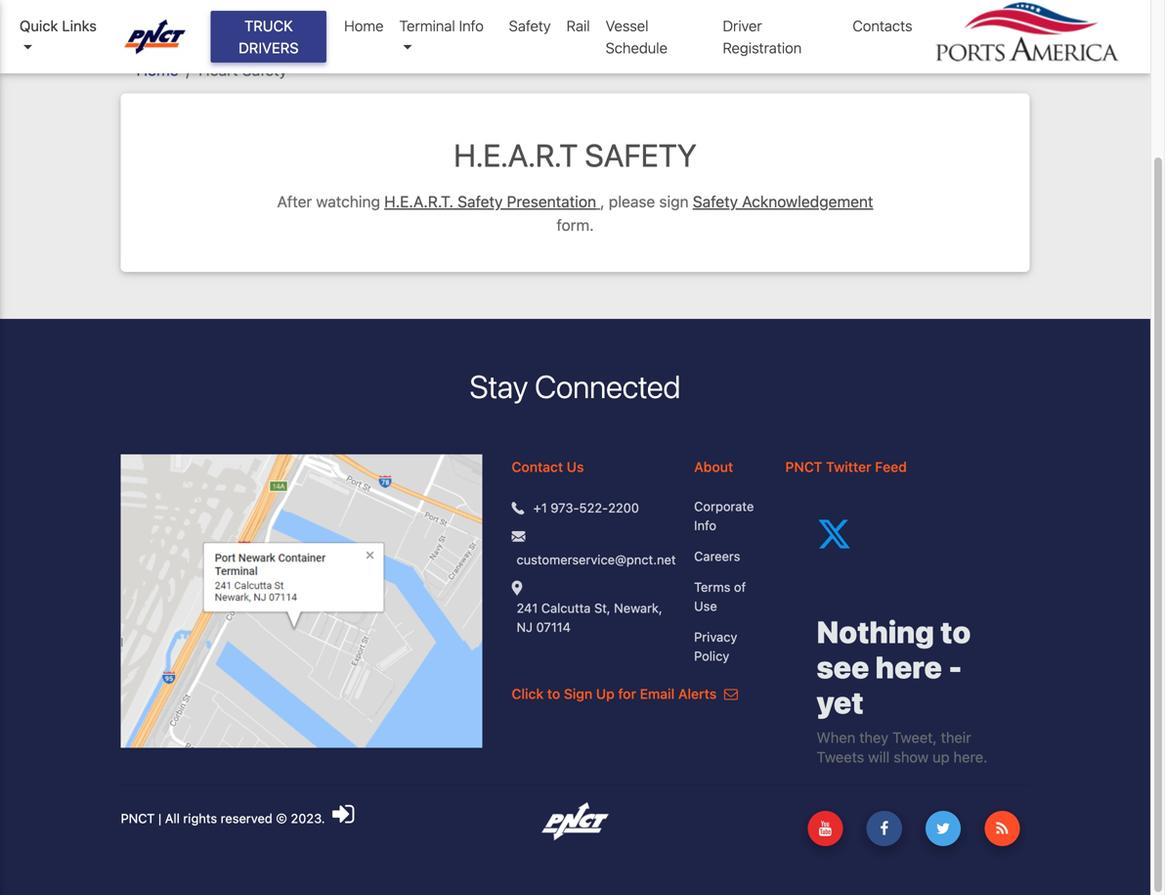 Task type: describe. For each thing, give the bounding box(es) containing it.
rail
[[567, 17, 590, 34]]

973-
[[551, 500, 580, 515]]

watching
[[316, 192, 381, 211]]

vessel schedule
[[606, 17, 668, 56]]

+1
[[534, 500, 548, 515]]

feed
[[876, 459, 908, 475]]

©
[[276, 811, 287, 825]]

truck drivers link
[[211, 11, 327, 63]]

safety down drivers
[[242, 61, 288, 79]]

241
[[517, 600, 538, 615]]

terminal
[[400, 17, 456, 34]]

st,
[[595, 600, 611, 615]]

0 horizontal spatial home link
[[136, 61, 179, 79]]

vessel
[[606, 17, 649, 34]]

driver registration
[[723, 17, 802, 56]]

about
[[695, 459, 734, 475]]

driver registration link
[[715, 7, 845, 67]]

truck
[[244, 17, 293, 34]]

terminal info link
[[392, 7, 501, 67]]

quick links
[[20, 17, 97, 34]]

1 horizontal spatial home
[[344, 17, 384, 34]]

contacts
[[853, 17, 913, 34]]

safety up please
[[585, 137, 697, 174]]

policy
[[695, 648, 730, 663]]

contacts link
[[845, 7, 921, 45]]

safety acknowledgement link
[[693, 192, 874, 211]]

241 calcutta st, newark, nj 07114
[[517, 600, 663, 634]]

terms
[[695, 579, 731, 594]]

h.e.a.r.t safety
[[454, 137, 697, 174]]

0 vertical spatial home link
[[337, 7, 392, 45]]

alerts
[[679, 686, 717, 702]]

stay
[[470, 368, 528, 405]]

pnct | all rights reserved © 2023.
[[121, 811, 329, 825]]

|
[[158, 811, 162, 825]]

h.e.a.r.t
[[454, 137, 578, 174]]

of
[[735, 579, 747, 594]]

truck drivers
[[239, 17, 299, 56]]

h.e.a.r.t. safety presentation link
[[385, 192, 597, 211]]

sign
[[564, 686, 593, 702]]

links
[[62, 17, 97, 34]]

safety right the sign
[[693, 192, 739, 211]]

terms of use
[[695, 579, 747, 613]]

registration
[[723, 39, 802, 56]]

quick links link
[[20, 15, 106, 59]]

schedule
[[606, 39, 668, 56]]

info for corporate info
[[695, 518, 717, 533]]

pnct twitter feed
[[786, 459, 908, 475]]

acknowledgement
[[743, 192, 874, 211]]

privacy policy
[[695, 629, 738, 663]]

safety down h.e.a.r.t
[[458, 192, 503, 211]]

522-
[[580, 500, 609, 515]]

sign
[[660, 192, 689, 211]]

click to sign up for email alerts link
[[512, 686, 738, 702]]

twitter
[[827, 459, 872, 475]]

heart
[[199, 61, 238, 79]]

customerservice@pnct.net link
[[517, 550, 676, 569]]

newark,
[[614, 600, 663, 615]]



Task type: vqa. For each thing, say whether or not it's contained in the screenshot.
Home link
yes



Task type: locate. For each thing, give the bounding box(es) containing it.
calcutta
[[542, 600, 591, 615]]

home left terminal
[[344, 17, 384, 34]]

0 horizontal spatial info
[[459, 17, 484, 34]]

after
[[277, 192, 312, 211]]

to
[[548, 686, 561, 702]]

corporate info link
[[695, 497, 757, 535]]

click
[[512, 686, 544, 702]]

home link left terminal
[[337, 7, 392, 45]]

1 horizontal spatial info
[[695, 518, 717, 533]]

customerservice@pnct.net
[[517, 552, 676, 567]]

info for terminal info
[[459, 17, 484, 34]]

stay connected
[[470, 368, 681, 405]]

0 horizontal spatial home
[[136, 61, 179, 79]]

+1 973-522-2200
[[534, 500, 640, 515]]

us
[[567, 459, 584, 475]]

home link
[[337, 7, 392, 45], [136, 61, 179, 79]]

corporate
[[695, 499, 755, 513]]

0 vertical spatial home
[[344, 17, 384, 34]]

0 vertical spatial pnct
[[786, 459, 823, 475]]

1 vertical spatial info
[[695, 518, 717, 533]]

1 vertical spatial home
[[136, 61, 179, 79]]

please
[[609, 192, 656, 211]]

0 horizontal spatial pnct
[[121, 811, 155, 825]]

1 horizontal spatial home link
[[337, 7, 392, 45]]

safety
[[509, 17, 551, 34], [242, 61, 288, 79], [585, 137, 697, 174], [458, 192, 503, 211], [693, 192, 739, 211]]

pnct for pnct | all rights reserved © 2023.
[[121, 811, 155, 825]]

privacy policy link
[[695, 627, 757, 666]]

241 calcutta st, newark, nj 07114 link
[[517, 599, 665, 637]]

quick
[[20, 17, 58, 34]]

1 vertical spatial home link
[[136, 61, 179, 79]]

all
[[165, 811, 180, 825]]

rights
[[183, 811, 217, 825]]

heart safety
[[199, 61, 288, 79]]

pnct
[[786, 459, 823, 475], [121, 811, 155, 825]]

home
[[344, 17, 384, 34], [136, 61, 179, 79]]

contact
[[512, 459, 564, 475]]

driver
[[723, 17, 763, 34]]

click to sign up for email alerts
[[512, 686, 721, 702]]

after watching h.e.a.r.t. safety presentation , please sign safety acknowledgement form.
[[277, 192, 874, 234]]

envelope o image
[[725, 687, 738, 701]]

safety link
[[501, 7, 559, 45]]

reserved
[[221, 811, 273, 825]]

presentation
[[507, 192, 597, 211]]

rail link
[[559, 7, 598, 45]]

1 vertical spatial pnct
[[121, 811, 155, 825]]

info right terminal
[[459, 17, 484, 34]]

0 vertical spatial info
[[459, 17, 484, 34]]

corporate info
[[695, 499, 755, 533]]

careers link
[[695, 547, 757, 566]]

home left heart
[[136, 61, 179, 79]]

terms of use link
[[695, 577, 757, 616]]

info down the corporate
[[695, 518, 717, 533]]

vessel schedule link
[[598, 7, 715, 67]]

safety left rail
[[509, 17, 551, 34]]

pnct for pnct twitter feed
[[786, 459, 823, 475]]

contact us
[[512, 459, 584, 475]]

sign in image
[[333, 801, 354, 826]]

terminal info
[[400, 17, 484, 34]]

1 horizontal spatial pnct
[[786, 459, 823, 475]]

home link left heart
[[136, 61, 179, 79]]

use
[[695, 599, 718, 613]]

nj
[[517, 620, 533, 634]]

2200
[[609, 500, 640, 515]]

for
[[619, 686, 637, 702]]

form.
[[557, 216, 594, 234]]

connected
[[535, 368, 681, 405]]

pnct left |
[[121, 811, 155, 825]]

info inside corporate info
[[695, 518, 717, 533]]

drivers
[[239, 39, 299, 56]]

careers
[[695, 549, 741, 563]]

pnct left twitter
[[786, 459, 823, 475]]

+1 973-522-2200 link
[[534, 498, 640, 517]]

privacy
[[695, 629, 738, 644]]

email
[[640, 686, 675, 702]]

07114
[[537, 620, 571, 634]]

up
[[597, 686, 615, 702]]

2023.
[[291, 811, 325, 825]]

,
[[601, 192, 605, 211]]

info
[[459, 17, 484, 34], [695, 518, 717, 533]]

h.e.a.r.t.
[[385, 192, 454, 211]]



